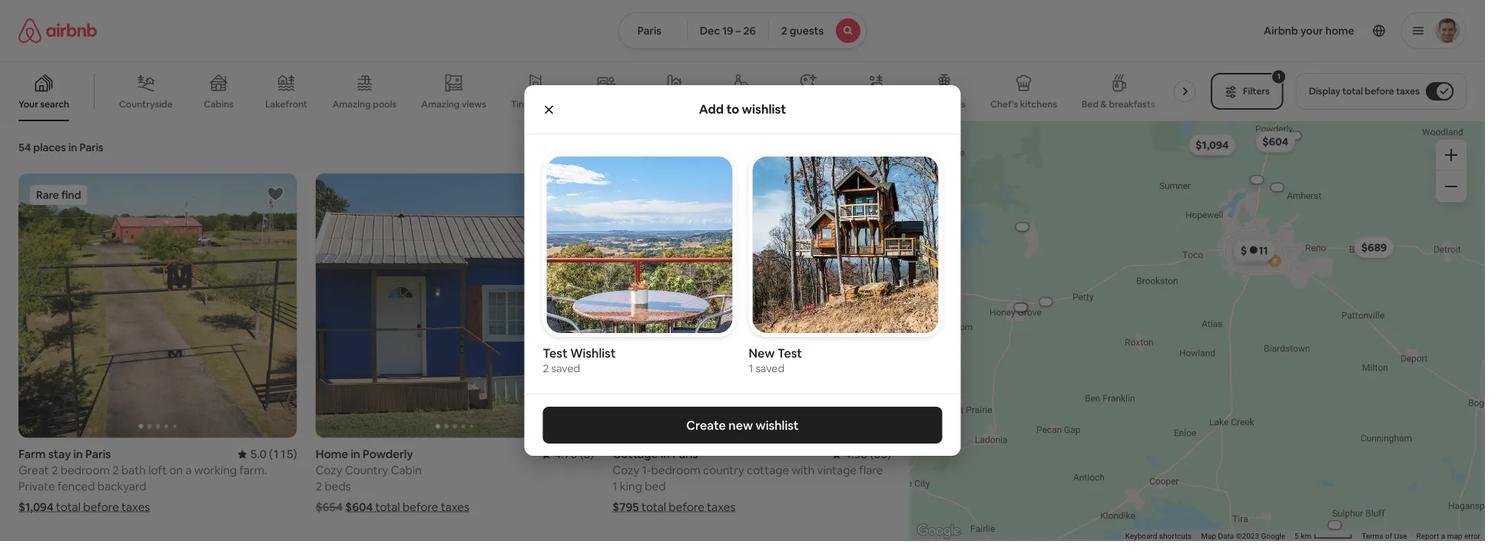 Task type: vqa. For each thing, say whether or not it's contained in the screenshot.
'$1,094' button
yes



Task type: locate. For each thing, give the bounding box(es) containing it.
paris button
[[619, 12, 688, 49]]

1 horizontal spatial $795
[[1199, 138, 1224, 151]]

4.98 out of 5 average rating,  65 reviews image
[[832, 447, 891, 462]]

amazing
[[421, 98, 460, 110], [333, 98, 371, 110]]

0 horizontal spatial 1
[[613, 480, 618, 495]]

1 horizontal spatial a
[[1442, 532, 1446, 542]]

$654
[[316, 500, 343, 515]]

terms
[[1362, 532, 1384, 542]]

None search field
[[619, 12, 867, 49]]

0 vertical spatial a
[[186, 463, 192, 478]]

2 test from the left
[[778, 345, 802, 361]]

wishlist for create new wishlist
[[756, 418, 799, 433]]

taxes inside "button"
[[1397, 85, 1420, 97]]

report
[[1417, 532, 1440, 542]]

$1,094 left $604 button
[[1196, 138, 1229, 152]]

bedroom up bed
[[651, 463, 701, 478]]

a right on on the bottom left
[[186, 463, 192, 478]]

1
[[1278, 71, 1281, 81], [749, 362, 753, 376], [613, 480, 618, 495]]

2 vertical spatial 1
[[613, 480, 618, 495]]

amazing views
[[421, 98, 486, 110]]

add to wishlist dialog
[[525, 85, 961, 456]]

1 bedroom from the left
[[60, 463, 110, 478]]

1 saved from the left
[[551, 362, 580, 376]]

in inside the cottage in paris cozy 1-bedroom country cottage with vintage flare 1 king bed $795 total before taxes
[[661, 447, 670, 462]]

saved inside test wishlist 2 saved
[[551, 362, 580, 376]]

a inside farm stay in paris great 2 bedroom 2 bath loft on a working farm. private fenced backyard $1,094 total before taxes
[[186, 463, 192, 478]]

before down cabin
[[403, 500, 438, 515]]

cozy up king
[[613, 463, 640, 478]]

play
[[733, 98, 751, 110]]

1 test from the left
[[543, 345, 568, 361]]

bed & breakfasts
[[1082, 98, 1156, 110]]

1 horizontal spatial $1,094
[[1196, 138, 1229, 152]]

in inside farm stay in paris great 2 bedroom 2 bath loft on a working farm. private fenced backyard $1,094 total before taxes
[[73, 447, 83, 462]]

taxes inside the cottage in paris cozy 1-bedroom country cottage with vintage flare 1 king bed $795 total before taxes
[[707, 500, 736, 515]]

backyard
[[97, 480, 146, 495]]

wishlist right the to
[[742, 101, 786, 117]]

bed
[[645, 480, 666, 495]]

dec
[[700, 24, 720, 38]]

test inside new test 1 saved
[[778, 345, 802, 361]]

wishlist inside button
[[756, 418, 799, 433]]

taxes inside farm stay in paris great 2 bedroom 2 bath loft on a working farm. private fenced backyard $1,094 total before taxes
[[121, 500, 150, 515]]

total down bed
[[642, 500, 666, 515]]

saved down wishlist
[[551, 362, 580, 376]]

0 horizontal spatial $795
[[613, 500, 639, 515]]

in inside home in powderly cozy country cabin 2 beds $654 $604 total before taxes
[[351, 447, 360, 462]]

total right display
[[1343, 85, 1363, 97]]

$689
[[1362, 241, 1388, 255]]

new test 1 saved
[[749, 345, 802, 376]]

test left wishlist
[[543, 345, 568, 361]]

wishlist for test wishlist, 2 saved group
[[543, 153, 737, 376]]

cozy inside home in powderly cozy country cabin 2 beds $654 $604 total before taxes
[[316, 463, 342, 478]]

1 down the "new"
[[749, 362, 753, 376]]

0 horizontal spatial a
[[186, 463, 192, 478]]

1 horizontal spatial $604
[[1263, 135, 1289, 149]]

error
[[1465, 532, 1481, 542]]

2 saved from the left
[[756, 362, 785, 376]]

bedroom inside the cottage in paris cozy 1-bedroom country cottage with vintage flare 1 king bed $795 total before taxes
[[651, 463, 701, 478]]

©2023
[[1236, 532, 1260, 542]]

0 vertical spatial wishlist
[[742, 101, 786, 117]]

group
[[0, 61, 1202, 121], [18, 174, 297, 438], [316, 174, 594, 438], [613, 174, 891, 438]]

0 horizontal spatial cozy
[[316, 463, 342, 478]]

in right stay on the bottom
[[73, 447, 83, 462]]

cabin
[[391, 463, 422, 478]]

cottage in paris cozy 1-bedroom country cottage with vintage flare 1 king bed $795 total before taxes
[[613, 447, 883, 515]]

flare
[[859, 463, 883, 478]]

54
[[18, 141, 31, 154]]

4.75
[[554, 447, 578, 462]]

terms of use link
[[1362, 532, 1408, 542]]

0 horizontal spatial $604
[[345, 500, 373, 515]]

(8)
[[580, 447, 594, 462]]

saved for new
[[756, 362, 785, 376]]

0 horizontal spatial $1,094
[[18, 500, 53, 515]]

5.0 out of 5 average rating,  115 reviews image
[[238, 447, 297, 462]]

a left the map
[[1442, 532, 1446, 542]]

a
[[186, 463, 192, 478], [1442, 532, 1446, 542]]

before
[[1365, 85, 1395, 97], [83, 500, 119, 515], [403, 500, 438, 515], [669, 500, 705, 515]]

$1,111 button
[[1234, 240, 1275, 262]]

add
[[699, 101, 724, 117]]

create
[[687, 418, 726, 433]]

4.75 out of 5 average rating,  8 reviews image
[[542, 447, 594, 462]]

of
[[1386, 532, 1393, 542]]

total down fenced
[[56, 500, 81, 515]]

chef's kitchens
[[991, 98, 1057, 110]]

amazing left views
[[421, 98, 460, 110]]

before down country
[[669, 500, 705, 515]]

$795 inside button
[[1199, 138, 1224, 151]]

cozy inside the cottage in paris cozy 1-bedroom country cottage with vintage flare 1 king bed $795 total before taxes
[[613, 463, 640, 478]]

display total before taxes
[[1309, 85, 1420, 97]]

1 horizontal spatial cozy
[[613, 463, 640, 478]]

$1,094 inside $1,094 button
[[1196, 138, 1229, 152]]

cozy down home
[[316, 463, 342, 478]]

1 horizontal spatial amazing
[[421, 98, 460, 110]]

paris
[[638, 24, 662, 38], [80, 141, 104, 154], [85, 447, 111, 462], [673, 447, 698, 462]]

amazing pools
[[333, 98, 397, 110]]

0 vertical spatial 1
[[1278, 71, 1281, 81]]

amazing for amazing pools
[[333, 98, 371, 110]]

amazing left the pools
[[333, 98, 371, 110]]

$1,094
[[1196, 138, 1229, 152], [18, 500, 53, 515]]

fenced
[[57, 480, 95, 495]]

1 cozy from the left
[[316, 463, 342, 478]]

zoom in image
[[1446, 149, 1458, 161]]

test right the "new"
[[778, 345, 802, 361]]

new
[[729, 418, 753, 433]]

2 bedroom from the left
[[651, 463, 701, 478]]

(115)
[[269, 447, 297, 462]]

group for home in powderly cozy country cabin 2 beds $654 $604 total before taxes
[[316, 174, 594, 438]]

1 horizontal spatial 1
[[749, 362, 753, 376]]

bedroom up fenced
[[60, 463, 110, 478]]

4.98
[[845, 447, 868, 462]]

shortcuts
[[1160, 532, 1192, 542]]

saved down the "new"
[[756, 362, 785, 376]]

in
[[68, 141, 77, 154], [73, 447, 83, 462], [351, 447, 360, 462], [661, 447, 670, 462]]

wishlist right new
[[756, 418, 799, 433]]

$795 down king
[[613, 500, 639, 515]]

add to wishlist: farm stay in paris image
[[266, 185, 285, 204]]

map
[[1201, 532, 1217, 542]]

1 vertical spatial $604
[[345, 500, 373, 515]]

paris right places
[[80, 141, 104, 154]]

places
[[33, 141, 66, 154]]

before down backyard
[[83, 500, 119, 515]]

bedroom
[[60, 463, 110, 478], [651, 463, 701, 478]]

$604 down beds
[[345, 500, 373, 515]]

$795 left $604 button
[[1199, 138, 1224, 151]]

google map
showing 32 stays. region
[[910, 121, 1486, 542]]

2 guests
[[781, 24, 824, 38]]

5
[[1295, 532, 1299, 542]]

1 vertical spatial $795
[[613, 500, 639, 515]]

loft
[[148, 463, 167, 478]]

google image
[[914, 522, 965, 542]]

add to wishlist: home in powderly image
[[564, 185, 582, 204]]

1 up $604 button
[[1278, 71, 1281, 81]]

new
[[749, 345, 775, 361]]

0 vertical spatial $795
[[1199, 138, 1224, 151]]

0 horizontal spatial saved
[[551, 362, 580, 376]]

total inside home in powderly cozy country cabin 2 beds $654 $604 total before taxes
[[375, 500, 400, 515]]

total inside farm stay in paris great 2 bedroom 2 bath loft on a working farm. private fenced backyard $1,094 total before taxes
[[56, 500, 81, 515]]

beds
[[325, 480, 351, 495]]

in up the country
[[351, 447, 360, 462]]

paris right stay on the bottom
[[85, 447, 111, 462]]

total down cabin
[[375, 500, 400, 515]]

1 horizontal spatial bedroom
[[651, 463, 701, 478]]

$878 button
[[1233, 243, 1272, 264]]

$689 button
[[1355, 237, 1394, 258]]

1 vertical spatial 1
[[749, 362, 753, 376]]

1 inside new test 1 saved
[[749, 362, 753, 376]]

0 horizontal spatial bedroom
[[60, 463, 110, 478]]

1 left king
[[613, 480, 618, 495]]

taxes
[[1397, 85, 1420, 97], [121, 500, 150, 515], [441, 500, 469, 515], [707, 500, 736, 515]]

$604 right $1,094 button
[[1263, 135, 1289, 149]]

19
[[723, 24, 734, 38]]

0 horizontal spatial amazing
[[333, 98, 371, 110]]

1 horizontal spatial test
[[778, 345, 802, 361]]

$795
[[1199, 138, 1224, 151], [613, 500, 639, 515]]

saved inside new test 1 saved
[[756, 362, 785, 376]]

1 horizontal spatial saved
[[756, 362, 785, 376]]

add to wishlist: cottage in paris image
[[861, 185, 879, 204]]

before right display
[[1365, 85, 1395, 97]]

5 km
[[1295, 532, 1314, 542]]

2 horizontal spatial 1
[[1278, 71, 1281, 81]]

paris down create
[[673, 447, 698, 462]]

$1,094 down private
[[18, 500, 53, 515]]

before inside "button"
[[1365, 85, 1395, 97]]

country
[[345, 463, 388, 478]]

group containing amazing views
[[0, 61, 1202, 121]]

tiny homes
[[511, 98, 560, 110]]

paris left dec
[[638, 24, 662, 38]]

0 vertical spatial $604
[[1263, 135, 1289, 149]]

5.0 (115)
[[250, 447, 297, 462]]

0 vertical spatial $1,094
[[1196, 138, 1229, 152]]

views
[[462, 98, 486, 110]]

add to wishlist
[[699, 101, 786, 117]]

5 km button
[[1290, 531, 1358, 542]]

dec 19 – 26
[[700, 24, 756, 38]]

0 horizontal spatial test
[[543, 345, 568, 361]]

lakefront
[[265, 98, 308, 110]]

2 cozy from the left
[[613, 463, 640, 478]]

vintage
[[817, 463, 857, 478]]

king
[[620, 480, 642, 495]]

1 vertical spatial wishlist
[[756, 418, 799, 433]]

google
[[1262, 532, 1286, 542]]

in right cottage at the left of page
[[661, 447, 670, 462]]

1 vertical spatial $1,094
[[18, 500, 53, 515]]

display total before taxes button
[[1296, 73, 1467, 110]]

cozy
[[316, 463, 342, 478], [613, 463, 640, 478]]

cozy for cozy country cabin
[[316, 463, 342, 478]]

map data ©2023 google
[[1201, 532, 1286, 542]]



Task type: describe. For each thing, give the bounding box(es) containing it.
dec 19 – 26 button
[[687, 12, 769, 49]]

paris inside farm stay in paris great 2 bedroom 2 bath loft on a working farm. private fenced backyard $1,094 total before taxes
[[85, 447, 111, 462]]

cabins
[[204, 98, 234, 110]]

group for cottage in paris cozy 1-bedroom country cottage with vintage flare 1 king bed $795 total before taxes
[[613, 174, 891, 438]]

before inside the cottage in paris cozy 1-bedroom country cottage with vintage flare 1 king bed $795 total before taxes
[[669, 500, 705, 515]]

home
[[316, 447, 348, 462]]

with
[[792, 463, 815, 478]]

54 places in paris
[[18, 141, 104, 154]]

amazing for amazing views
[[421, 98, 460, 110]]

report a map error link
[[1417, 532, 1481, 542]]

4.75 (8)
[[554, 447, 594, 462]]

farm stay in paris great 2 bedroom 2 bath loft on a working farm. private fenced backyard $1,094 total before taxes
[[18, 447, 267, 515]]

chef's
[[991, 98, 1019, 110]]

cozy for cozy 1-bedroom country cottage with vintage flare
[[613, 463, 640, 478]]

taxes inside home in powderly cozy country cabin 2 beds $654 $604 total before taxes
[[441, 500, 469, 515]]

$604 inside $604 button
[[1263, 135, 1289, 149]]

farm
[[18, 447, 46, 462]]

keyboard shortcuts
[[1126, 532, 1192, 542]]

before inside farm stay in paris great 2 bedroom 2 bath loft on a working farm. private fenced backyard $1,094 total before taxes
[[83, 500, 119, 515]]

test inside test wishlist 2 saved
[[543, 345, 568, 361]]

use
[[1395, 532, 1408, 542]]

tiny
[[511, 98, 529, 110]]

countryside
[[119, 98, 173, 110]]

2 inside button
[[781, 24, 788, 38]]

total inside the cottage in paris cozy 1-bedroom country cottage with vintage flare 1 king bed $795 total before taxes
[[642, 500, 666, 515]]

vineyards
[[923, 98, 966, 110]]

(65)
[[870, 447, 891, 462]]

paris inside the cottage in paris cozy 1-bedroom country cottage with vintage flare 1 king bed $795 total before taxes
[[673, 447, 698, 462]]

breakfasts
[[1109, 98, 1156, 110]]

group for farm stay in paris great 2 bedroom 2 bath loft on a working farm. private fenced backyard $1,094 total before taxes
[[18, 174, 297, 438]]

working
[[194, 463, 237, 478]]

$604 inside home in powderly cozy country cabin 2 beds $654 $604 total before taxes
[[345, 500, 373, 515]]

none search field containing paris
[[619, 12, 867, 49]]

stay
[[48, 447, 71, 462]]

bedroom inside farm stay in paris great 2 bedroom 2 bath loft on a working farm. private fenced backyard $1,094 total before taxes
[[60, 463, 110, 478]]

keyboard shortcuts button
[[1126, 532, 1192, 542]]

great
[[18, 463, 49, 478]]

profile element
[[886, 0, 1467, 61]]

total inside "button"
[[1343, 85, 1363, 97]]

bath
[[121, 463, 146, 478]]

cottage
[[747, 463, 789, 478]]

test wishlist 2 saved
[[543, 345, 616, 376]]

on
[[169, 463, 183, 478]]

farm.
[[239, 463, 267, 478]]

1 inside the cottage in paris cozy 1-bedroom country cottage with vintage flare 1 king bed $795 total before taxes
[[613, 480, 618, 495]]

4.98 (65)
[[845, 447, 891, 462]]

saved for test
[[551, 362, 580, 376]]

guests
[[790, 24, 824, 38]]

$878
[[1240, 246, 1265, 260]]

$795 button
[[1192, 134, 1231, 155]]

private
[[18, 480, 55, 495]]

terms of use
[[1362, 532, 1408, 542]]

$795 inside the cottage in paris cozy 1-bedroom country cottage with vintage flare 1 king bed $795 total before taxes
[[613, 500, 639, 515]]

&
[[1101, 98, 1107, 110]]

to
[[727, 101, 739, 117]]

5.0
[[250, 447, 267, 462]]

$1,094 button
[[1189, 134, 1236, 156]]

create new wishlist button
[[543, 407, 943, 444]]

–
[[736, 24, 741, 38]]

2 inside home in powderly cozy country cabin 2 beds $654 $604 total before taxes
[[316, 480, 322, 495]]

homes
[[531, 98, 560, 110]]

in right places
[[68, 141, 77, 154]]

country
[[703, 463, 745, 478]]

paris inside paris button
[[638, 24, 662, 38]]

2 guests button
[[768, 12, 867, 49]]

create new wishlist
[[687, 418, 799, 433]]

1 vertical spatial a
[[1442, 532, 1446, 542]]

map
[[1448, 532, 1463, 542]]

$1,094 inside farm stay in paris great 2 bedroom 2 bath loft on a working farm. private fenced backyard $1,094 total before taxes
[[18, 500, 53, 515]]

$1,111
[[1241, 244, 1269, 258]]

powderly
[[363, 447, 413, 462]]

before inside home in powderly cozy country cabin 2 beds $654 $604 total before taxes
[[403, 500, 438, 515]]

$604 button
[[1256, 131, 1296, 153]]

data
[[1219, 532, 1234, 542]]

zoom out image
[[1446, 181, 1458, 193]]

2 inside test wishlist 2 saved
[[543, 362, 549, 376]]

search
[[40, 98, 69, 110]]

your
[[18, 98, 38, 110]]

1-
[[642, 463, 651, 478]]

kitchens
[[1020, 98, 1057, 110]]

pools
[[373, 98, 397, 110]]

report a map error
[[1417, 532, 1481, 542]]

wishlist for add to wishlist
[[742, 101, 786, 117]]

wishlist for new test, 1 saved group
[[749, 153, 943, 376]]

home in powderly cozy country cabin 2 beds $654 $604 total before taxes
[[316, 447, 469, 515]]

wishlist
[[570, 345, 616, 361]]

keyboard
[[1126, 532, 1158, 542]]

bed
[[1082, 98, 1099, 110]]

cottage
[[613, 447, 658, 462]]



